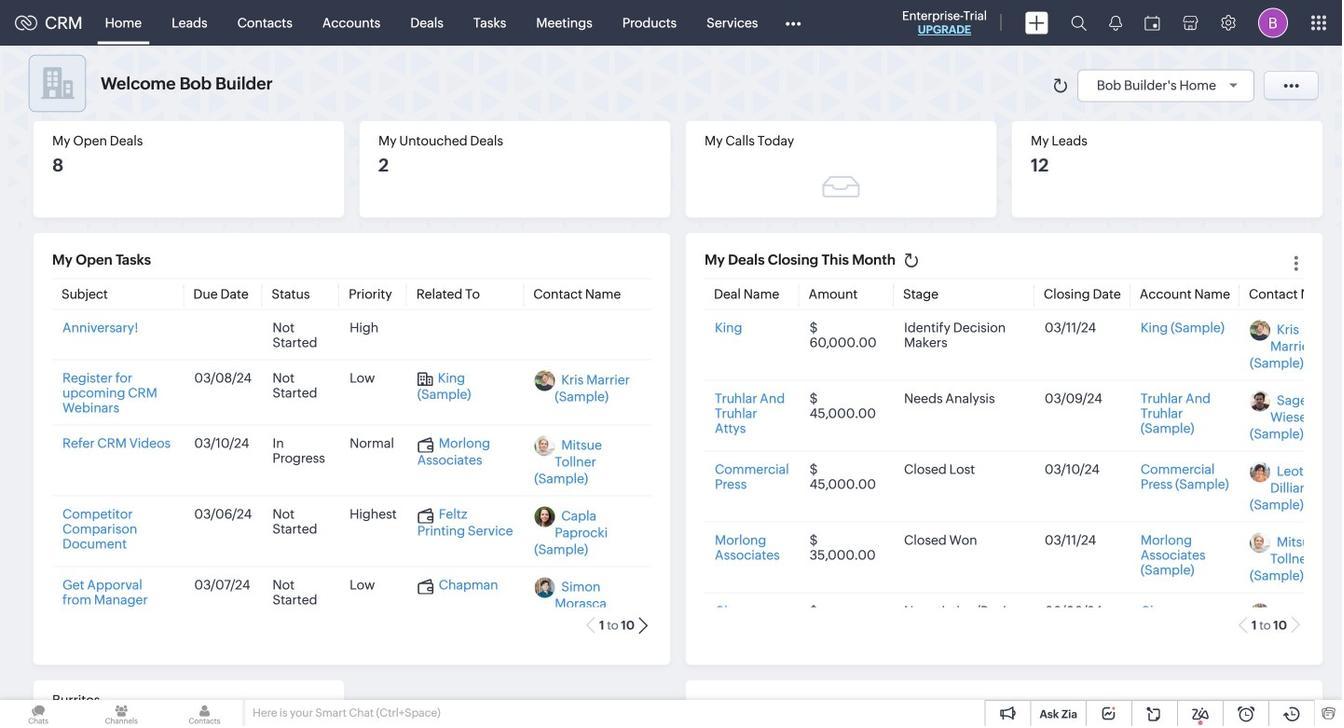 Task type: locate. For each thing, give the bounding box(es) containing it.
profile element
[[1247, 0, 1300, 45]]

search image
[[1071, 15, 1087, 31]]

create menu element
[[1014, 0, 1060, 45]]

profile image
[[1259, 8, 1288, 38]]

logo image
[[15, 15, 37, 30]]

signals element
[[1098, 0, 1134, 46]]

chats image
[[0, 700, 77, 726]]



Task type: describe. For each thing, give the bounding box(es) containing it.
Other Modules field
[[773, 8, 813, 38]]

channels image
[[83, 700, 160, 726]]

search element
[[1060, 0, 1098, 46]]

calendar image
[[1145, 15, 1161, 30]]

create menu image
[[1025, 12, 1049, 34]]

signals image
[[1109, 15, 1122, 31]]

contacts image
[[166, 700, 243, 726]]



Task type: vqa. For each thing, say whether or not it's contained in the screenshot.
the leftmost Name
no



